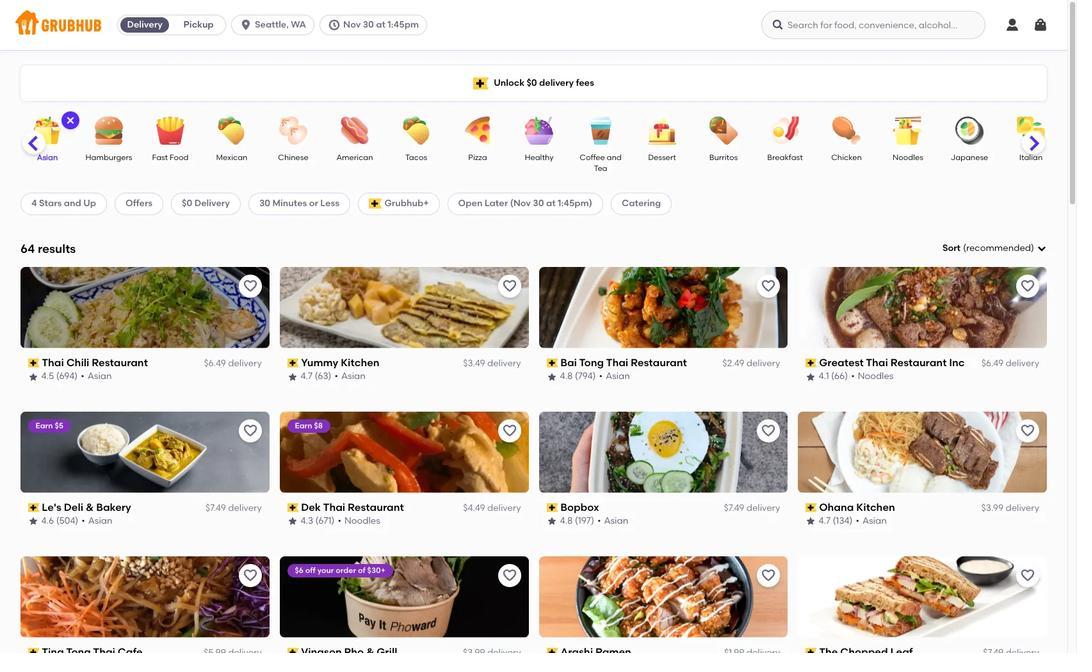 Task type: describe. For each thing, give the bounding box(es) containing it.
4.8 (197)
[[560, 516, 594, 527]]

coffee and tea
[[580, 153, 622, 173]]

30 minutes or less
[[259, 198, 340, 209]]

4.8 for bopbox
[[560, 516, 573, 527]]

hamburgers image
[[86, 117, 131, 145]]

svg image inside the nov 30 at 1:45pm button
[[328, 19, 341, 31]]

japanese image
[[947, 117, 992, 145]]

fast
[[152, 153, 168, 162]]

grubhub plus flag logo image for grubhub+
[[369, 199, 382, 209]]

pizza
[[468, 153, 487, 162]]

delivery inside button
[[127, 19, 163, 30]]

• asian for thai chili restaurant
[[81, 371, 112, 382]]

healthy image
[[517, 117, 562, 145]]

minutes
[[273, 198, 307, 209]]

1 vertical spatial delivery
[[194, 198, 230, 209]]

$4.49 delivery
[[463, 503, 521, 514]]

2 horizontal spatial 30
[[533, 198, 544, 209]]

mexican
[[216, 153, 248, 162]]

star icon image for dek thai restaurant
[[287, 517, 298, 527]]

fees
[[576, 77, 594, 88]]

coffee
[[580, 153, 605, 162]]

burritos
[[710, 153, 738, 162]]

(504)
[[56, 516, 79, 527]]

asian down asian image
[[37, 153, 58, 162]]

• for yummy kitchen
[[335, 371, 338, 382]]

save this restaurant button for thai chili restaurant logo
[[239, 275, 262, 298]]

up
[[83, 198, 96, 209]]

star icon image for yummy kitchen
[[287, 372, 298, 382]]

thai chili restaurant
[[42, 357, 148, 369]]

food
[[170, 153, 189, 162]]

1:45pm)
[[558, 198, 592, 209]]

save this restaurant button for bai tong thai restaurant logo
[[757, 275, 780, 298]]

noodles for dek thai restaurant
[[345, 516, 380, 527]]

catering
[[622, 198, 661, 209]]

• for le's deli & bakery
[[82, 516, 85, 527]]

(694)
[[57, 371, 78, 382]]

greatest thai restaurant inc
[[820, 357, 965, 369]]

• for dek thai restaurant
[[338, 516, 342, 527]]

delivery for bai tong thai restaurant
[[747, 358, 780, 369]]

$8
[[314, 421, 323, 430]]

Search for food, convenience, alcohol... search field
[[762, 11, 986, 39]]

(794)
[[575, 371, 596, 382]]

(197)
[[575, 516, 594, 527]]

of
[[358, 566, 366, 575]]

• for greatest thai restaurant inc
[[852, 371, 855, 382]]

$2.49
[[723, 358, 744, 369]]

grubhub+
[[385, 198, 429, 209]]

order
[[336, 566, 356, 575]]

chinese image
[[271, 117, 316, 145]]

4.6 (504)
[[42, 516, 79, 527]]

open
[[458, 198, 483, 209]]

• asian for ohana kitchen
[[856, 516, 887, 527]]

dek
[[301, 501, 321, 513]]

thai right tong
[[606, 357, 628, 369]]

4.5
[[42, 371, 54, 382]]

open later (nov 30 at 1:45pm)
[[458, 198, 592, 209]]

bakery
[[97, 501, 132, 513]]

bopbox
[[561, 501, 599, 513]]

delivery for thai chili restaurant
[[228, 358, 262, 369]]

$7.49 delivery for le's deli & bakery
[[206, 503, 262, 514]]

arashi ramen logo image
[[539, 556, 788, 638]]

thai chili restaurant logo image
[[20, 267, 269, 348]]

4.7 (134)
[[819, 516, 853, 527]]

sort ( recommended )
[[943, 243, 1034, 254]]

restaurant down bai tong thai restaurant logo
[[631, 357, 687, 369]]

inc
[[950, 357, 965, 369]]

save this restaurant image for ohana kitchen
[[1020, 423, 1036, 439]]

$6.49 delivery for greatest thai restaurant inc
[[982, 358, 1040, 369]]

&
[[86, 501, 94, 513]]

asian for bopbox
[[604, 516, 629, 527]]

pickup
[[184, 19, 214, 30]]

wa
[[291, 19, 306, 30]]

asian for yummy kitchen
[[342, 371, 366, 382]]

vinason pho & grill logo image
[[280, 556, 529, 638]]

or
[[309, 198, 318, 209]]

$6.49 delivery for thai chili restaurant
[[204, 358, 262, 369]]

delivery button
[[118, 15, 172, 35]]

subscription pass image for greatest thai restaurant inc
[[806, 359, 817, 368]]

$3.99 delivery
[[982, 503, 1040, 514]]

$4.49
[[463, 503, 485, 514]]

delivery for ohana kitchen
[[1006, 503, 1040, 514]]

yummy kitchen logo image
[[280, 267, 529, 348]]

svg image inside field
[[1037, 244, 1047, 254]]

ohana
[[820, 501, 855, 513]]

later
[[485, 198, 508, 209]]

4 stars and up
[[31, 198, 96, 209]]

1 horizontal spatial $0
[[527, 77, 537, 88]]

recommended
[[966, 243, 1031, 254]]

noodles for greatest thai restaurant inc
[[859, 371, 894, 382]]

noodles image
[[886, 117, 931, 145]]

unlock $0 delivery fees
[[494, 77, 594, 88]]

earn for dek
[[295, 421, 312, 430]]

seattle, wa button
[[231, 15, 320, 35]]

)
[[1031, 243, 1034, 254]]

pizza image
[[455, 117, 500, 145]]

hamburgers
[[85, 153, 132, 162]]

4.3
[[301, 516, 313, 527]]

0 vertical spatial noodles
[[893, 153, 924, 162]]

asian for bai tong thai restaurant
[[606, 371, 630, 382]]

(63)
[[315, 371, 332, 382]]

tacos image
[[394, 117, 439, 145]]

earn $5
[[36, 421, 64, 430]]

dek thai restaurant  logo image
[[280, 412, 529, 493]]

(671)
[[316, 516, 335, 527]]

star icon image for greatest thai restaurant inc
[[806, 372, 816, 382]]

subscription pass image for dek thai restaurant
[[287, 503, 299, 512]]

tong
[[579, 357, 604, 369]]

• noodles for greatest
[[852, 371, 894, 382]]

1:45pm
[[388, 19, 419, 30]]

main navigation navigation
[[0, 0, 1068, 50]]

asian for le's deli & bakery
[[89, 516, 113, 527]]

fast food image
[[148, 117, 193, 145]]

greatest
[[820, 357, 864, 369]]

ohana kitchen
[[820, 501, 896, 513]]

nov 30 at 1:45pm
[[343, 19, 419, 30]]

healthy
[[525, 153, 554, 162]]

kitchen for ohana kitchen
[[857, 501, 896, 513]]

subscription pass image for bai tong thai restaurant
[[547, 359, 558, 368]]

breakfast
[[768, 153, 803, 162]]

4.1 (66)
[[819, 371, 849, 382]]

svg image inside seattle, wa button
[[240, 19, 252, 31]]

nov
[[343, 19, 361, 30]]

offers
[[126, 198, 153, 209]]

tea
[[594, 164, 608, 173]]

4.3 (671)
[[301, 516, 335, 527]]

bai
[[561, 357, 577, 369]]

save this restaurant button for the greatest thai restaurant inc logo
[[1016, 275, 1040, 298]]

4.5 (694)
[[42, 371, 78, 382]]

save this restaurant button for ohana kitchen logo
[[1016, 419, 1040, 442]]

bopbox logo image
[[539, 412, 788, 493]]



Task type: vqa. For each thing, say whether or not it's contained in the screenshot.
• noodles corresponding to Greatest
yes



Task type: locate. For each thing, give the bounding box(es) containing it.
chicken
[[831, 153, 862, 162]]

mexican image
[[209, 117, 254, 145]]

kitchen right yummy
[[341, 357, 380, 369]]

0 vertical spatial delivery
[[127, 19, 163, 30]]

0 vertical spatial $0
[[527, 77, 537, 88]]

save this restaurant button for bopbox logo
[[757, 419, 780, 442]]

tacos
[[405, 153, 427, 162]]

• for bai tong thai restaurant
[[599, 371, 603, 382]]

american
[[337, 153, 373, 162]]

delivery for dek thai restaurant
[[487, 503, 521, 514]]

$3.99
[[982, 503, 1004, 514]]

1 vertical spatial kitchen
[[857, 501, 896, 513]]

earn $8
[[295, 421, 323, 430]]

• asian down bai tong thai restaurant
[[599, 371, 630, 382]]

2 $7.49 delivery from the left
[[724, 503, 780, 514]]

asian right (197)
[[604, 516, 629, 527]]

star icon image left 4.8 (197)
[[547, 517, 557, 527]]

$5
[[55, 421, 64, 430]]

save this restaurant image for bai tong thai restaurant
[[761, 278, 776, 294]]

1 horizontal spatial svg image
[[772, 19, 785, 31]]

(
[[963, 243, 966, 254]]

0 horizontal spatial 30
[[259, 198, 270, 209]]

$0 right unlock
[[527, 77, 537, 88]]

1 vertical spatial • noodles
[[338, 516, 380, 527]]

restaurant for dek thai restaurant
[[348, 501, 404, 513]]

1 horizontal spatial earn
[[295, 421, 312, 430]]

delivery
[[127, 19, 163, 30], [194, 198, 230, 209]]

asian down bai tong thai restaurant
[[606, 371, 630, 382]]

dessert image
[[640, 117, 685, 145]]

subscription pass image for le's deli & bakery
[[28, 503, 40, 512]]

• noodles down dek thai restaurant
[[338, 516, 380, 527]]

results
[[38, 241, 76, 256]]

off
[[306, 566, 316, 575]]

0 horizontal spatial $7.49 delivery
[[206, 503, 262, 514]]

$6.49
[[204, 358, 226, 369], [982, 358, 1004, 369]]

earn
[[36, 421, 53, 430], [295, 421, 312, 430]]

restaurant left inc
[[891, 357, 947, 369]]

subscription pass image
[[287, 359, 299, 368], [28, 503, 40, 512], [287, 503, 299, 512], [547, 503, 558, 512], [287, 648, 299, 653], [547, 648, 558, 653]]

kitchen for yummy kitchen
[[341, 357, 380, 369]]

asian for ohana kitchen
[[863, 516, 887, 527]]

1 $7.49 from the left
[[206, 503, 226, 514]]

• asian for bopbox
[[598, 516, 629, 527]]

4.7
[[301, 371, 313, 382], [819, 516, 831, 527]]

• asian right (197)
[[598, 516, 629, 527]]

4.8
[[560, 371, 573, 382], [560, 516, 573, 527]]

restaurant down dek thai restaurant  logo
[[348, 501, 404, 513]]

dek thai restaurant
[[301, 501, 404, 513]]

noodles down greatest thai restaurant inc
[[859, 371, 894, 382]]

4.8 for bai tong thai restaurant
[[560, 371, 573, 382]]

0 horizontal spatial grubhub plus flag logo image
[[369, 199, 382, 209]]

star icon image for le's deli & bakery
[[28, 517, 38, 527]]

italian image
[[1009, 117, 1054, 145]]

1 svg image from the left
[[328, 19, 341, 31]]

0 horizontal spatial delivery
[[127, 19, 163, 30]]

1 horizontal spatial $7.49
[[724, 503, 744, 514]]

• for thai chili restaurant
[[81, 371, 85, 382]]

your
[[318, 566, 334, 575]]

asian down thai chili restaurant
[[88, 371, 112, 382]]

• noodles
[[852, 371, 894, 382], [338, 516, 380, 527]]

1 horizontal spatial 4.7
[[819, 516, 831, 527]]

asian down yummy kitchen
[[342, 371, 366, 382]]

asian
[[37, 153, 58, 162], [88, 371, 112, 382], [342, 371, 366, 382], [606, 371, 630, 382], [89, 516, 113, 527], [604, 516, 629, 527], [863, 516, 887, 527]]

dessert
[[648, 153, 676, 162]]

1 vertical spatial and
[[64, 198, 81, 209]]

at left 1:45pm)
[[546, 198, 556, 209]]

and
[[607, 153, 622, 162], [64, 198, 81, 209]]

1 horizontal spatial $6.49 delivery
[[982, 358, 1040, 369]]

• asian down thai chili restaurant
[[81, 371, 112, 382]]

4.7 for ohana kitchen
[[819, 516, 831, 527]]

subscription pass image
[[28, 359, 40, 368], [547, 359, 558, 368], [806, 359, 817, 368], [806, 503, 817, 512], [28, 648, 40, 653], [806, 648, 817, 653]]

burritos image
[[701, 117, 746, 145]]

• noodles for dek
[[338, 516, 380, 527]]

4.8 down bai
[[560, 371, 573, 382]]

asian image
[[25, 117, 70, 145]]

bai tong thai restaurant logo image
[[539, 267, 788, 348]]

star icon image left 4.7 (63)
[[287, 372, 298, 382]]

subscription pass image for thai chili restaurant
[[28, 359, 40, 368]]

unlock
[[494, 77, 525, 88]]

30 right nov
[[363, 19, 374, 30]]

seattle, wa
[[255, 19, 306, 30]]

delivery for bopbox
[[747, 503, 780, 514]]

• right (671) in the bottom of the page
[[338, 516, 342, 527]]

subscription pass image for yummy kitchen
[[287, 359, 299, 368]]

1 4.8 from the top
[[560, 371, 573, 382]]

• for ohana kitchen
[[856, 516, 860, 527]]

4.8 (794)
[[560, 371, 596, 382]]

chili
[[67, 357, 90, 369]]

4.6
[[42, 516, 54, 527]]

• asian for bai tong thai restaurant
[[599, 371, 630, 382]]

1 vertical spatial at
[[546, 198, 556, 209]]

1 vertical spatial noodles
[[859, 371, 894, 382]]

asian down ohana kitchen
[[863, 516, 887, 527]]

$7.49 delivery for bopbox
[[724, 503, 780, 514]]

(134)
[[833, 516, 853, 527]]

0 horizontal spatial $6.49 delivery
[[204, 358, 262, 369]]

asian down &
[[89, 516, 113, 527]]

• asian for le's deli & bakery
[[82, 516, 113, 527]]

30 right (nov
[[533, 198, 544, 209]]

save this restaurant button for yummy kitchen logo
[[498, 275, 521, 298]]

grubhub plus flag logo image left grubhub+
[[369, 199, 382, 209]]

$7.49 delivery
[[206, 503, 262, 514], [724, 503, 780, 514]]

$3.49
[[463, 358, 485, 369]]

delivery left pickup
[[127, 19, 163, 30]]

yummy kitchen
[[301, 357, 380, 369]]

4
[[31, 198, 37, 209]]

delivery for le's deli & bakery
[[228, 503, 262, 514]]

and inside coffee and tea
[[607, 153, 622, 162]]

american image
[[332, 117, 377, 145]]

0 horizontal spatial • noodles
[[338, 516, 380, 527]]

star icon image left 4.6
[[28, 517, 38, 527]]

star icon image for thai chili restaurant
[[28, 372, 38, 382]]

4.8 left (197)
[[560, 516, 573, 527]]

$30+
[[368, 566, 386, 575]]

coffee and tea image
[[578, 117, 623, 145]]

$0 down food
[[182, 198, 192, 209]]

yummy
[[301, 357, 339, 369]]

4.7 (63)
[[301, 371, 332, 382]]

noodles
[[893, 153, 924, 162], [859, 371, 894, 382], [345, 516, 380, 527]]

save this restaurant image
[[502, 278, 517, 294], [1020, 278, 1036, 294], [243, 423, 258, 439], [502, 423, 517, 439], [761, 423, 776, 439], [502, 568, 517, 583], [761, 568, 776, 583], [1020, 568, 1036, 583]]

1 horizontal spatial $7.49 delivery
[[724, 503, 780, 514]]

$6.49 for thai chili restaurant
[[204, 358, 226, 369]]

1 $6.49 from the left
[[204, 358, 226, 369]]

grubhub plus flag logo image for unlock $0 delivery fees
[[473, 77, 489, 89]]

30
[[363, 19, 374, 30], [259, 198, 270, 209], [533, 198, 544, 209]]

thai up 4.5
[[42, 357, 64, 369]]

2 vertical spatial noodles
[[345, 516, 380, 527]]

0 vertical spatial grubhub plus flag logo image
[[473, 77, 489, 89]]

le's
[[42, 501, 62, 513]]

$0 delivery
[[182, 198, 230, 209]]

4.7 left the (63)
[[301, 371, 313, 382]]

ohana kitchen logo image
[[798, 412, 1047, 493]]

$0
[[527, 77, 537, 88], [182, 198, 192, 209]]

• right (197)
[[598, 516, 601, 527]]

$3.49 delivery
[[463, 358, 521, 369]]

the chopped leaf logo image
[[798, 556, 1047, 638]]

•
[[81, 371, 85, 382], [335, 371, 338, 382], [599, 371, 603, 382], [852, 371, 855, 382], [82, 516, 85, 527], [338, 516, 342, 527], [598, 516, 601, 527], [856, 516, 860, 527]]

1 vertical spatial $0
[[182, 198, 192, 209]]

and left up
[[64, 198, 81, 209]]

1 horizontal spatial $6.49
[[982, 358, 1004, 369]]

0 vertical spatial at
[[376, 19, 386, 30]]

svg image
[[1005, 17, 1020, 33], [1033, 17, 1049, 33], [240, 19, 252, 31], [65, 115, 76, 126], [1037, 244, 1047, 254]]

star icon image
[[28, 372, 38, 382], [287, 372, 298, 382], [547, 372, 557, 382], [806, 372, 816, 382], [28, 517, 38, 527], [287, 517, 298, 527], [547, 517, 557, 527], [806, 517, 816, 527]]

64 results
[[20, 241, 76, 256]]

4.7 left (134)
[[819, 516, 831, 527]]

star icon image for bopbox
[[547, 517, 557, 527]]

bai tong thai restaurant
[[561, 357, 687, 369]]

• down chili
[[81, 371, 85, 382]]

0 vertical spatial 4.7
[[301, 371, 313, 382]]

subscription pass image for bopbox
[[547, 503, 558, 512]]

delivery down mexican
[[194, 198, 230, 209]]

subscription pass image for ohana kitchen
[[806, 503, 817, 512]]

$7.49 for bopbox
[[724, 503, 744, 514]]

breakfast image
[[763, 117, 808, 145]]

2 svg image from the left
[[772, 19, 785, 31]]

star icon image left 4.5
[[28, 372, 38, 382]]

$7.49
[[206, 503, 226, 514], [724, 503, 744, 514]]

save this restaurant button for ting tong thai cafe logo
[[239, 564, 262, 587]]

0 horizontal spatial and
[[64, 198, 81, 209]]

• for bopbox
[[598, 516, 601, 527]]

restaurant
[[92, 357, 148, 369], [631, 357, 687, 369], [891, 357, 947, 369], [348, 501, 404, 513]]

0 vertical spatial • noodles
[[852, 371, 894, 382]]

star icon image left 4.8 (794)
[[547, 372, 557, 382]]

• asian for yummy kitchen
[[335, 371, 366, 382]]

star icon image left "4.7 (134)"
[[806, 517, 816, 527]]

save this restaurant image for thai chili restaurant
[[243, 278, 258, 294]]

noodles down noodles image
[[893, 153, 924, 162]]

grubhub plus flag logo image left unlock
[[473, 77, 489, 89]]

ting tong thai cafe logo image
[[20, 556, 269, 638]]

(nov
[[510, 198, 531, 209]]

None field
[[943, 242, 1047, 255]]

0 horizontal spatial $6.49
[[204, 358, 226, 369]]

0 horizontal spatial svg image
[[328, 19, 341, 31]]

• noodles down greatest thai restaurant inc
[[852, 371, 894, 382]]

• asian down ohana kitchen
[[856, 516, 887, 527]]

0 horizontal spatial kitchen
[[341, 357, 380, 369]]

greatest thai restaurant inc logo image
[[798, 267, 1047, 348]]

30 inside button
[[363, 19, 374, 30]]

2 earn from the left
[[295, 421, 312, 430]]

stars
[[39, 198, 62, 209]]

1 horizontal spatial 30
[[363, 19, 374, 30]]

0 vertical spatial kitchen
[[341, 357, 380, 369]]

1 horizontal spatial delivery
[[194, 198, 230, 209]]

earn left $5
[[36, 421, 53, 430]]

thai up (671) in the bottom of the page
[[323, 501, 346, 513]]

• down le's deli & bakery
[[82, 516, 85, 527]]

$6 off your order of $30+
[[295, 566, 386, 575]]

thai right greatest
[[867, 357, 889, 369]]

1 vertical spatial 4.8
[[560, 516, 573, 527]]

none field containing sort
[[943, 242, 1047, 255]]

delivery for yummy kitchen
[[487, 358, 521, 369]]

• right "(794)"
[[599, 371, 603, 382]]

chinese
[[278, 153, 308, 162]]

chicken image
[[824, 117, 869, 145]]

1 horizontal spatial grubhub plus flag logo image
[[473, 77, 489, 89]]

and up tea
[[607, 153, 622, 162]]

1 $7.49 delivery from the left
[[206, 503, 262, 514]]

save this restaurant button
[[239, 275, 262, 298], [498, 275, 521, 298], [757, 275, 780, 298], [1016, 275, 1040, 298], [239, 419, 262, 442], [498, 419, 521, 442], [757, 419, 780, 442], [1016, 419, 1040, 442], [239, 564, 262, 587], [498, 564, 521, 587], [757, 564, 780, 587], [1016, 564, 1040, 587]]

at
[[376, 19, 386, 30], [546, 198, 556, 209]]

1 horizontal spatial • noodles
[[852, 371, 894, 382]]

1 vertical spatial grubhub plus flag logo image
[[369, 199, 382, 209]]

at inside button
[[376, 19, 386, 30]]

1 horizontal spatial kitchen
[[857, 501, 896, 513]]

• right the (63)
[[335, 371, 338, 382]]

$7.49 for le's deli & bakery
[[206, 503, 226, 514]]

grubhub plus flag logo image
[[473, 77, 489, 89], [369, 199, 382, 209]]

less
[[320, 198, 340, 209]]

star icon image for bai tong thai restaurant
[[547, 372, 557, 382]]

save this restaurant image
[[243, 278, 258, 294], [761, 278, 776, 294], [1020, 423, 1036, 439], [243, 568, 258, 583]]

$6
[[295, 566, 304, 575]]

pickup button
[[172, 15, 226, 35]]

noodles down dek thai restaurant
[[345, 516, 380, 527]]

(66)
[[832, 371, 849, 382]]

2 4.8 from the top
[[560, 516, 573, 527]]

0 horizontal spatial $0
[[182, 198, 192, 209]]

• asian down &
[[82, 516, 113, 527]]

4.7 for yummy kitchen
[[301, 371, 313, 382]]

0 horizontal spatial at
[[376, 19, 386, 30]]

2 $6.49 from the left
[[982, 358, 1004, 369]]

kitchen right ohana
[[857, 501, 896, 513]]

1 horizontal spatial and
[[607, 153, 622, 162]]

sort
[[943, 243, 961, 254]]

at left 1:45pm
[[376, 19, 386, 30]]

$6.49 for greatest thai restaurant inc
[[982, 358, 1004, 369]]

restaurant for greatest thai restaurant inc
[[891, 357, 947, 369]]

0 horizontal spatial 4.7
[[301, 371, 313, 382]]

1 horizontal spatial at
[[546, 198, 556, 209]]

• down ohana kitchen
[[856, 516, 860, 527]]

svg image
[[328, 19, 341, 31], [772, 19, 785, 31]]

fast food
[[152, 153, 189, 162]]

• asian down yummy kitchen
[[335, 371, 366, 382]]

asian for thai chili restaurant
[[88, 371, 112, 382]]

restaurant for thai chili restaurant
[[92, 357, 148, 369]]

$2.49 delivery
[[723, 358, 780, 369]]

1 earn from the left
[[36, 421, 53, 430]]

0 horizontal spatial $7.49
[[206, 503, 226, 514]]

star icon image left 4.1
[[806, 372, 816, 382]]

delivery for greatest thai restaurant inc
[[1006, 358, 1040, 369]]

seattle,
[[255, 19, 289, 30]]

save this restaurant button for the chopped leaf logo
[[1016, 564, 1040, 587]]

0 vertical spatial and
[[607, 153, 622, 162]]

save this restaurant button for arashi ramen logo
[[757, 564, 780, 587]]

star icon image left the 4.3
[[287, 517, 298, 527]]

italian
[[1019, 153, 1043, 162]]

restaurant right chili
[[92, 357, 148, 369]]

30 left minutes
[[259, 198, 270, 209]]

earn left $8
[[295, 421, 312, 430]]

1 $6.49 delivery from the left
[[204, 358, 262, 369]]

deli
[[64, 501, 84, 513]]

earn for le's
[[36, 421, 53, 430]]

0 horizontal spatial earn
[[36, 421, 53, 430]]

le's deli & bakery logo image
[[20, 412, 269, 493]]

1 vertical spatial 4.7
[[819, 516, 831, 527]]

2 $7.49 from the left
[[724, 503, 744, 514]]

delivery
[[539, 77, 574, 88], [228, 358, 262, 369], [487, 358, 521, 369], [747, 358, 780, 369], [1006, 358, 1040, 369], [228, 503, 262, 514], [487, 503, 521, 514], [747, 503, 780, 514], [1006, 503, 1040, 514]]

2 $6.49 delivery from the left
[[982, 358, 1040, 369]]

star icon image for ohana kitchen
[[806, 517, 816, 527]]

• right '(66)'
[[852, 371, 855, 382]]

$6.49 delivery
[[204, 358, 262, 369], [982, 358, 1040, 369]]

0 vertical spatial 4.8
[[560, 371, 573, 382]]



